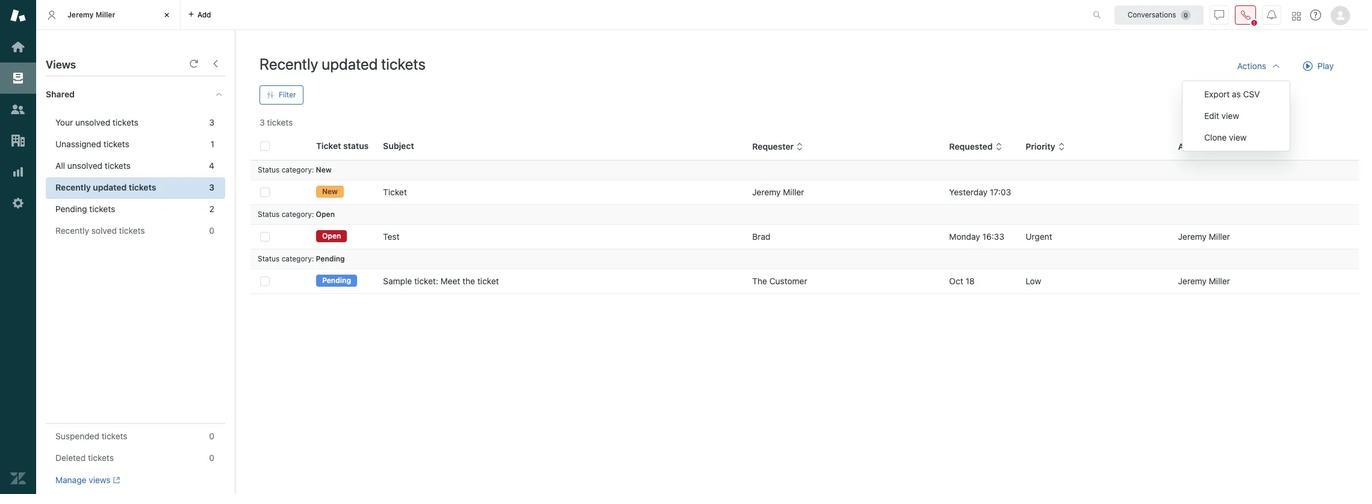 Task type: locate. For each thing, give the bounding box(es) containing it.
recently solved tickets
[[55, 226, 145, 236]]

views image
[[10, 70, 26, 86]]

0 vertical spatial row
[[250, 180, 1359, 205]]

new
[[316, 166, 332, 175], [322, 187, 338, 196]]

0 vertical spatial status
[[258, 166, 280, 175]]

0
[[209, 226, 214, 236], [209, 432, 214, 442], [209, 453, 214, 464]]

0 horizontal spatial ticket
[[316, 141, 341, 151]]

category: up status category: open
[[282, 166, 314, 175]]

1 vertical spatial ticket
[[383, 187, 407, 198]]

recently
[[260, 55, 318, 73], [55, 182, 91, 193], [55, 226, 89, 236]]

2 vertical spatial 0
[[209, 453, 214, 464]]

manage
[[55, 476, 86, 486]]

0 vertical spatial 0
[[209, 226, 214, 236]]

recently updated tickets
[[260, 55, 426, 73], [55, 182, 156, 193]]

1 category: from the top
[[282, 166, 314, 175]]

1 status from the top
[[258, 166, 280, 175]]

status category: open
[[258, 210, 335, 219]]

1 horizontal spatial recently updated tickets
[[260, 55, 426, 73]]

updated
[[322, 55, 378, 73], [93, 182, 127, 193]]

unassigned tickets
[[55, 139, 129, 149]]

ticket up 'test'
[[383, 187, 407, 198]]

status
[[258, 166, 280, 175], [258, 210, 280, 219], [258, 255, 280, 264]]

1 vertical spatial row
[[250, 225, 1359, 250]]

jeremy
[[67, 10, 94, 19], [752, 187, 781, 198], [1178, 232, 1207, 242], [1178, 276, 1207, 287]]

unsolved down unassigned
[[67, 161, 102, 171]]

monday 16:33
[[949, 232, 1004, 242]]

pending for pending tickets
[[55, 204, 87, 214]]

1 row from the top
[[250, 180, 1359, 205]]

pending down status category: pending
[[322, 277, 351, 286]]

1 vertical spatial pending
[[316, 255, 345, 264]]

status down status category: new
[[258, 210, 280, 219]]

category: down status category: open
[[282, 255, 314, 264]]

category: for open
[[282, 210, 314, 219]]

2 vertical spatial status
[[258, 255, 280, 264]]

unsolved up unassigned tickets
[[75, 117, 110, 128]]

organizations image
[[10, 133, 26, 149]]

yesterday 17:03
[[949, 187, 1011, 198]]

manage views link
[[55, 476, 120, 487]]

3 down 4
[[209, 182, 214, 193]]

4
[[209, 161, 214, 171]]

0 horizontal spatial recently updated tickets
[[55, 182, 156, 193]]

sample ticket: meet the ticket
[[383, 276, 499, 287]]

1 vertical spatial recently updated tickets
[[55, 182, 156, 193]]

1 vertical spatial category:
[[282, 210, 314, 219]]

view inside 'menu item'
[[1229, 132, 1247, 143]]

unsolved
[[75, 117, 110, 128], [67, 161, 102, 171]]

1 horizontal spatial updated
[[322, 55, 378, 73]]

assignee
[[1178, 142, 1215, 152]]

pending up the recently solved tickets
[[55, 204, 87, 214]]

meet
[[441, 276, 460, 287]]

view down edit view menu item
[[1229, 132, 1247, 143]]

menu containing export as csv
[[1182, 81, 1290, 152]]

ticket for ticket status
[[316, 141, 341, 151]]

1 vertical spatial updated
[[93, 182, 127, 193]]

0 vertical spatial view
[[1222, 111, 1239, 121]]

notifications image
[[1267, 10, 1277, 20]]

clone
[[1204, 132, 1227, 143]]

1
[[211, 139, 214, 149]]

3 0 from the top
[[209, 453, 214, 464]]

status for status category: pending
[[258, 255, 280, 264]]

suspended
[[55, 432, 99, 442]]

2 category: from the top
[[282, 210, 314, 219]]

1 0 from the top
[[209, 226, 214, 236]]

3 category: from the top
[[282, 255, 314, 264]]

oct
[[949, 276, 963, 287]]

jeremy inside tab
[[67, 10, 94, 19]]

pending for pending
[[322, 277, 351, 286]]

view
[[1222, 111, 1239, 121], [1229, 132, 1247, 143]]

category: down status category: new
[[282, 210, 314, 219]]

view right edit
[[1222, 111, 1239, 121]]

0 vertical spatial category:
[[282, 166, 314, 175]]

add button
[[181, 0, 218, 30]]

status for status category: new
[[258, 166, 280, 175]]

2 vertical spatial row
[[250, 269, 1359, 294]]

zendesk products image
[[1292, 12, 1301, 20]]

miller
[[96, 10, 115, 19], [783, 187, 804, 198], [1209, 232, 1230, 242], [1209, 276, 1230, 287]]

(opens in a new tab) image
[[111, 478, 120, 485]]

status down status category: open
[[258, 255, 280, 264]]

priority button
[[1026, 142, 1065, 152]]

recently down pending tickets
[[55, 226, 89, 236]]

your unsolved tickets
[[55, 117, 138, 128]]

export
[[1204, 89, 1230, 99]]

ticket left 'status'
[[316, 141, 341, 151]]

shared heading
[[36, 76, 235, 113]]

category:
[[282, 166, 314, 175], [282, 210, 314, 219], [282, 255, 314, 264]]

menu
[[1182, 81, 1290, 152]]

row containing test
[[250, 225, 1359, 250]]

1 vertical spatial status
[[258, 210, 280, 219]]

0 vertical spatial ticket
[[316, 141, 341, 151]]

0 vertical spatial pending
[[55, 204, 87, 214]]

recently up pending tickets
[[55, 182, 91, 193]]

reporting image
[[10, 164, 26, 180]]

0 vertical spatial unsolved
[[75, 117, 110, 128]]

1 vertical spatial unsolved
[[67, 161, 102, 171]]

export as csv menu item
[[1183, 84, 1290, 105]]

low
[[1026, 276, 1041, 287]]

3
[[209, 117, 214, 128], [260, 117, 265, 128], [209, 182, 214, 193]]

tabs tab list
[[36, 0, 1080, 30]]

row
[[250, 180, 1359, 205], [250, 225, 1359, 250], [250, 269, 1359, 294]]

requester
[[752, 142, 794, 152]]

recently up filter
[[260, 55, 318, 73]]

2 0 from the top
[[209, 432, 214, 442]]

admin image
[[10, 196, 26, 211]]

edit view menu item
[[1183, 105, 1290, 127]]

pending
[[55, 204, 87, 214], [316, 255, 345, 264], [322, 277, 351, 286]]

status category: pending
[[258, 255, 345, 264]]

0 for recently solved tickets
[[209, 226, 214, 236]]

jeremy miller inside tab
[[67, 10, 115, 19]]

row containing ticket
[[250, 180, 1359, 205]]

2 vertical spatial category:
[[282, 255, 314, 264]]

add
[[198, 10, 211, 19]]

3 for your unsolved tickets
[[209, 117, 214, 128]]

the
[[752, 276, 767, 287]]

ticket status
[[316, 141, 369, 151]]

pending down status category: open
[[316, 255, 345, 264]]

jeremy miller
[[67, 10, 115, 19], [752, 187, 804, 198], [1178, 232, 1230, 242], [1178, 276, 1230, 287]]

2 vertical spatial pending
[[322, 277, 351, 286]]

0 vertical spatial recently updated tickets
[[260, 55, 426, 73]]

new up status category: open
[[322, 187, 338, 196]]

new down ticket status
[[316, 166, 332, 175]]

solved
[[91, 226, 117, 236]]

1 vertical spatial recently
[[55, 182, 91, 193]]

1 vertical spatial 0
[[209, 432, 214, 442]]

export as csv
[[1204, 89, 1260, 99]]

filter button
[[260, 86, 303, 105]]

monday
[[949, 232, 980, 242]]

pending tickets
[[55, 204, 115, 214]]

3 row from the top
[[250, 269, 1359, 294]]

assignee button
[[1178, 142, 1225, 152]]

2
[[209, 204, 214, 214]]

your
[[55, 117, 73, 128]]

3 up 1
[[209, 117, 214, 128]]

1 horizontal spatial ticket
[[383, 187, 407, 198]]

yesterday
[[949, 187, 988, 198]]

tickets
[[381, 55, 426, 73], [113, 117, 138, 128], [267, 117, 293, 128], [103, 139, 129, 149], [105, 161, 130, 171], [129, 182, 156, 193], [89, 204, 115, 214], [119, 226, 145, 236], [102, 432, 127, 442], [88, 453, 114, 464]]

2 status from the top
[[258, 210, 280, 219]]

2 row from the top
[[250, 225, 1359, 250]]

view inside menu item
[[1222, 111, 1239, 121]]

3 down 'filter' button
[[260, 117, 265, 128]]

16:33
[[982, 232, 1004, 242]]

1 vertical spatial view
[[1229, 132, 1247, 143]]

jeremy miller tab
[[36, 0, 181, 30]]

3 status from the top
[[258, 255, 280, 264]]

subject
[[383, 141, 414, 151]]

open
[[316, 210, 335, 219], [322, 232, 341, 241]]

1 vertical spatial open
[[322, 232, 341, 241]]

status down 3 tickets
[[258, 166, 280, 175]]

csv
[[1243, 89, 1260, 99]]

ticket
[[316, 141, 341, 151], [383, 187, 407, 198]]

2 vertical spatial recently
[[55, 226, 89, 236]]

3 tickets
[[260, 117, 293, 128]]



Task type: vqa. For each thing, say whether or not it's contained in the screenshot.


Task type: describe. For each thing, give the bounding box(es) containing it.
0 horizontal spatial updated
[[93, 182, 127, 193]]

unassigned
[[55, 139, 101, 149]]

3 for recently updated tickets
[[209, 182, 214, 193]]

requested button
[[949, 142, 1002, 152]]

views
[[46, 58, 76, 71]]

requested
[[949, 142, 993, 152]]

customer
[[769, 276, 807, 287]]

requester button
[[752, 142, 803, 152]]

the
[[463, 276, 475, 287]]

view for edit view
[[1222, 111, 1239, 121]]

18
[[966, 276, 975, 287]]

all unsolved tickets
[[55, 161, 130, 171]]

ticket link
[[383, 187, 407, 199]]

get started image
[[10, 39, 26, 55]]

miller inside tab
[[96, 10, 115, 19]]

shared button
[[36, 76, 203, 113]]

open inside row
[[322, 232, 341, 241]]

refresh views pane image
[[189, 59, 199, 69]]

category: for new
[[282, 166, 314, 175]]

customers image
[[10, 102, 26, 117]]

0 vertical spatial recently
[[260, 55, 318, 73]]

category: for pending
[[282, 255, 314, 264]]

play button
[[1293, 54, 1344, 78]]

recently for 3
[[55, 182, 91, 193]]

1 vertical spatial new
[[322, 187, 338, 196]]

view for clone view
[[1229, 132, 1247, 143]]

conversations button
[[1115, 5, 1204, 24]]

manage views
[[55, 476, 111, 486]]

suspended tickets
[[55, 432, 127, 442]]

urgent
[[1026, 232, 1052, 242]]

the customer
[[752, 276, 807, 287]]

clone view
[[1204, 132, 1247, 143]]

deleted tickets
[[55, 453, 114, 464]]

test
[[383, 232, 399, 242]]

0 for suspended tickets
[[209, 432, 214, 442]]

shared
[[46, 89, 75, 99]]

unsolved for all
[[67, 161, 102, 171]]

status for status category: open
[[258, 210, 280, 219]]

actions button
[[1228, 54, 1290, 78]]

conversations
[[1128, 10, 1176, 19]]

button displays agent's chat status as invisible. image
[[1215, 10, 1224, 20]]

test link
[[383, 231, 399, 243]]

close image
[[161, 9, 173, 21]]

recently for 0
[[55, 226, 89, 236]]

zendesk image
[[10, 471, 26, 487]]

ticket for ticket
[[383, 187, 407, 198]]

ticket
[[477, 276, 499, 287]]

deleted
[[55, 453, 86, 464]]

row containing sample ticket: meet the ticket
[[250, 269, 1359, 294]]

views
[[89, 476, 111, 486]]

priority
[[1026, 142, 1055, 152]]

edit view
[[1204, 111, 1239, 121]]

all
[[55, 161, 65, 171]]

0 vertical spatial open
[[316, 210, 335, 219]]

clone view menu item
[[1183, 127, 1290, 149]]

0 for deleted tickets
[[209, 453, 214, 464]]

oct 18
[[949, 276, 975, 287]]

zendesk support image
[[10, 8, 26, 23]]

status category: new
[[258, 166, 332, 175]]

ticket:
[[414, 276, 438, 287]]

get help image
[[1310, 10, 1321, 20]]

unsolved for your
[[75, 117, 110, 128]]

collapse views pane image
[[211, 59, 220, 69]]

edit
[[1204, 111, 1219, 121]]

17:03
[[990, 187, 1011, 198]]

sample ticket: meet the ticket link
[[383, 276, 499, 288]]

actions
[[1237, 61, 1266, 71]]

0 vertical spatial updated
[[322, 55, 378, 73]]

brad
[[752, 232, 770, 242]]

sample
[[383, 276, 412, 287]]

main element
[[0, 0, 36, 495]]

filter
[[279, 90, 296, 99]]

status
[[343, 141, 369, 151]]

0 vertical spatial new
[[316, 166, 332, 175]]

play
[[1318, 61, 1334, 71]]

as
[[1232, 89, 1241, 99]]



